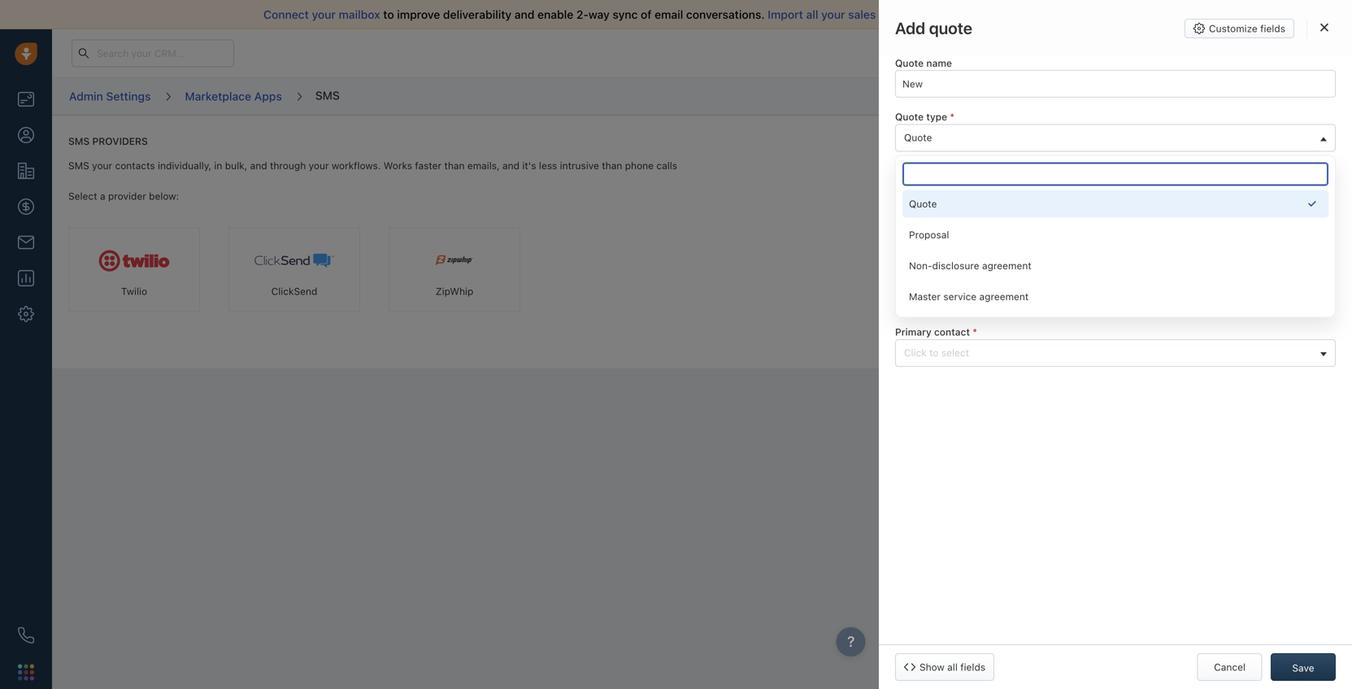 Task type: describe. For each thing, give the bounding box(es) containing it.
cancel
[[1215, 661, 1246, 673]]

how to send sms messages on freshsales link
[[1045, 175, 1241, 186]]

so
[[906, 8, 919, 21]]

close image
[[1321, 23, 1329, 32]]

agreement for master service agreement
[[980, 291, 1029, 302]]

clicksend link
[[229, 227, 360, 311]]

trial
[[939, 48, 956, 58]]

deal
[[896, 219, 917, 230]]

proposal option
[[903, 221, 1329, 248]]

enable
[[538, 8, 574, 21]]

conversations.
[[687, 8, 765, 21]]

set
[[1080, 154, 1094, 165]]

name
[[927, 57, 953, 69]]

fields inside button
[[961, 661, 986, 673]]

1 horizontal spatial in
[[981, 48, 989, 58]]

Search your CRM... text field
[[72, 39, 234, 67]]

3 click to select button from the top
[[896, 285, 1337, 313]]

you
[[922, 8, 941, 21]]

scratch.
[[1074, 8, 1118, 21]]

from
[[1046, 8, 1071, 21]]

how for how to send sms messages on freshsales
[[1045, 175, 1065, 186]]

sync
[[613, 8, 638, 21]]

customize
[[1210, 23, 1258, 34]]

click to select button for quote template *
[[896, 178, 1337, 205]]

all inside button
[[948, 661, 958, 673]]

connect
[[264, 8, 309, 21]]

integration
[[1135, 154, 1185, 165]]

phone
[[625, 160, 654, 171]]

quote name
[[896, 57, 953, 69]]

up
[[1097, 154, 1108, 165]]

click to select button for deal *
[[896, 231, 1337, 259]]

explore plans
[[1055, 47, 1118, 59]]

save button
[[1271, 653, 1337, 681]]

none search field inside add quote dialog
[[903, 162, 1329, 186]]

select for contact
[[942, 347, 970, 358]]

connect your mailbox to improve deliverability and enable 2-way sync of email conversations. import all your sales data so you don't have to start from scratch.
[[264, 8, 1118, 21]]

marketplace
[[185, 89, 251, 103]]

to down quote template *
[[930, 185, 939, 197]]

cancel button
[[1198, 653, 1263, 681]]

days
[[1004, 48, 1024, 58]]

send
[[1080, 175, 1102, 186]]

add quote dialog
[[879, 0, 1353, 689]]

add quote
[[896, 18, 973, 37]]

sms your contacts individually, in bulk, and through your workflows. works faster than emails, and it's less intrusive than phone calls
[[68, 160, 678, 171]]

quote button
[[896, 124, 1337, 152]]

your trial ends in 21 days
[[917, 48, 1024, 58]]

click to select for contact
[[905, 347, 970, 358]]

3 select from the top
[[942, 293, 970, 304]]

click to select for *
[[905, 239, 970, 251]]

* for contact
[[973, 326, 978, 338]]

quote option
[[903, 190, 1329, 217]]

0 horizontal spatial in
[[214, 160, 222, 171]]

freshworks switcher image
[[18, 664, 34, 680]]

quote for name
[[896, 57, 924, 69]]

click to select button for primary contact *
[[896, 339, 1337, 367]]

to right mailbox
[[383, 8, 394, 21]]

quote type *
[[896, 111, 955, 123]]

customize fields
[[1210, 23, 1286, 34]]

intrusive
[[560, 160, 599, 171]]

2 than from the left
[[602, 160, 623, 171]]

quote template *
[[896, 165, 976, 176]]

below:
[[149, 190, 179, 202]]

marketplace apps
[[185, 89, 282, 103]]

click for deal
[[905, 239, 927, 251]]

individually,
[[158, 160, 212, 171]]

non-
[[909, 260, 933, 271]]

add
[[896, 18, 926, 37]]

show
[[920, 661, 945, 673]]

zipwhip
[[436, 286, 474, 297]]

master service agreement
[[909, 291, 1029, 302]]

works
[[384, 160, 412, 171]]

sms for sms your contacts individually, in bulk, and through your workflows. works faster than emails, and it's less intrusive than phone calls
[[68, 160, 89, 171]]

it's
[[523, 160, 537, 171]]

sms providers
[[68, 135, 148, 147]]

select for template
[[942, 185, 970, 197]]

save
[[1293, 662, 1315, 674]]

deal *
[[896, 219, 924, 230]]

provider
[[108, 190, 146, 202]]

improve
[[397, 8, 440, 21]]

messages
[[1129, 175, 1175, 186]]

and left 'it's'
[[503, 160, 520, 171]]

to down primary contact *
[[930, 347, 939, 358]]

deliverability
[[443, 8, 512, 21]]

have
[[975, 8, 1001, 21]]

emails,
[[468, 160, 500, 171]]

don't
[[944, 8, 972, 21]]

settings
[[106, 89, 151, 103]]

21
[[992, 48, 1001, 58]]

0 horizontal spatial all
[[807, 8, 819, 21]]

sms for sms providers
[[68, 135, 90, 147]]

sms up quote option
[[1105, 175, 1126, 186]]

select
[[68, 190, 97, 202]]

to up "non-"
[[930, 239, 939, 251]]

3 click from the top
[[905, 293, 927, 304]]

how for how to set up sms integration in freshsales
[[1045, 154, 1065, 165]]

less
[[539, 160, 557, 171]]

and for bulk,
[[250, 160, 267, 171]]

non-disclosure agreement option
[[903, 252, 1329, 279]]

fields inside button
[[1261, 23, 1286, 34]]

workflows.
[[332, 160, 381, 171]]



Task type: locate. For each thing, give the bounding box(es) containing it.
click to select button down master service agreement option
[[896, 339, 1337, 367]]

explore plans link
[[1046, 43, 1127, 63]]

admin settings link
[[68, 84, 152, 109]]

0 vertical spatial freshsales
[[1198, 154, 1247, 165]]

zipwhip link
[[389, 227, 521, 311]]

2 select from the top
[[942, 239, 970, 251]]

quote for template
[[896, 165, 924, 176]]

how
[[1045, 154, 1065, 165], [1045, 175, 1065, 186]]

click to select down quote template *
[[905, 185, 970, 197]]

and for deliverability
[[515, 8, 535, 21]]

list box inside add quote dialog
[[903, 190, 1329, 310]]

2 horizontal spatial in
[[1187, 154, 1195, 165]]

all right import
[[807, 8, 819, 21]]

select a provider below:
[[68, 190, 179, 202]]

providers
[[92, 135, 148, 147]]

quote down quote type *
[[905, 132, 933, 143]]

select
[[942, 185, 970, 197], [942, 239, 970, 251], [942, 293, 970, 304], [942, 347, 970, 358]]

contact
[[935, 326, 970, 338]]

1 select from the top
[[942, 185, 970, 197]]

than left phone
[[602, 160, 623, 171]]

select right "master"
[[942, 293, 970, 304]]

show all fields button
[[896, 653, 995, 681]]

sms
[[315, 89, 340, 102], [68, 135, 90, 147], [1111, 154, 1132, 165], [68, 160, 89, 171], [1105, 175, 1126, 186]]

0 vertical spatial agreement
[[983, 260, 1032, 271]]

non-disclosure agreement
[[909, 260, 1032, 271]]

and left enable
[[515, 8, 535, 21]]

fields
[[1261, 23, 1286, 34], [961, 661, 986, 673]]

and
[[515, 8, 535, 21], [250, 160, 267, 171], [503, 160, 520, 171]]

bulk,
[[225, 160, 247, 171]]

primary
[[896, 326, 932, 338]]

quote inside option
[[909, 198, 937, 209]]

* for type
[[950, 111, 955, 123]]

explore
[[1055, 47, 1090, 59]]

1 vertical spatial how
[[1045, 175, 1065, 186]]

in left 21 on the right of page
[[981, 48, 989, 58]]

your left mailbox
[[312, 8, 336, 21]]

1 horizontal spatial fields
[[1261, 23, 1286, 34]]

agreement right service
[[980, 291, 1029, 302]]

admin settings
[[69, 89, 151, 103]]

4 click to select button from the top
[[896, 339, 1337, 367]]

way
[[589, 8, 610, 21]]

quote left name
[[896, 57, 924, 69]]

your down sms providers
[[92, 160, 112, 171]]

2 click to select button from the top
[[896, 231, 1337, 259]]

click down primary
[[905, 347, 927, 358]]

quote
[[930, 18, 973, 37]]

import all your sales data link
[[768, 8, 906, 21]]

service
[[944, 291, 977, 302]]

to left start
[[1004, 8, 1015, 21]]

template
[[927, 165, 968, 176]]

your left sales
[[822, 8, 846, 21]]

master
[[909, 291, 941, 302]]

3 click to select from the top
[[905, 293, 970, 304]]

quote up deal *
[[909, 198, 937, 209]]

click to select button down "up" at the right of the page
[[896, 178, 1337, 205]]

click up "non-"
[[905, 239, 927, 251]]

faster
[[415, 160, 442, 171]]

* right template
[[971, 165, 976, 176]]

click down account
[[905, 293, 927, 304]]

0 horizontal spatial than
[[445, 160, 465, 171]]

how left send
[[1045, 175, 1065, 186]]

agreement for non-disclosure agreement
[[983, 260, 1032, 271]]

freshsales right on
[[1192, 175, 1241, 186]]

all
[[807, 8, 819, 21], [948, 661, 958, 673]]

in left bulk,
[[214, 160, 222, 171]]

* for template
[[971, 165, 976, 176]]

your right the through
[[309, 160, 329, 171]]

in up on
[[1187, 154, 1195, 165]]

phone element
[[10, 619, 42, 652]]

fields right show
[[961, 661, 986, 673]]

sms right "up" at the right of the page
[[1111, 154, 1132, 165]]

1 horizontal spatial than
[[602, 160, 623, 171]]

to left the set
[[1068, 154, 1077, 165]]

twilio
[[121, 286, 147, 297]]

sales
[[849, 8, 876, 21]]

quote left template
[[896, 165, 924, 176]]

how to send sms messages on freshsales
[[1045, 175, 1241, 186]]

agreement inside option
[[980, 291, 1029, 302]]

2 click from the top
[[905, 239, 927, 251]]

select for *
[[942, 239, 970, 251]]

select up disclosure at the top right of page
[[942, 239, 970, 251]]

to left send
[[1068, 175, 1077, 186]]

1 vertical spatial agreement
[[980, 291, 1029, 302]]

quote inside dropdown button
[[905, 132, 933, 143]]

import
[[768, 8, 804, 21]]

1 horizontal spatial all
[[948, 661, 958, 673]]

click to select up "non-"
[[905, 239, 970, 251]]

4 select from the top
[[942, 347, 970, 358]]

0 vertical spatial all
[[807, 8, 819, 21]]

1 than from the left
[[445, 160, 465, 171]]

of
[[641, 8, 652, 21]]

select down contact
[[942, 347, 970, 358]]

connect your mailbox link
[[264, 8, 383, 21]]

how to set up sms integration in freshsales
[[1045, 154, 1247, 165]]

sms up select
[[68, 160, 89, 171]]

agreement inside option
[[983, 260, 1032, 271]]

list box
[[903, 190, 1329, 310]]

2-
[[577, 8, 589, 21]]

sms for sms
[[315, 89, 340, 102]]

agreement up master service agreement
[[983, 260, 1032, 271]]

*
[[950, 111, 955, 123], [971, 165, 976, 176], [919, 219, 924, 230], [973, 326, 978, 338]]

admin
[[69, 89, 103, 103]]

1 click to select from the top
[[905, 185, 970, 197]]

account
[[896, 273, 934, 284]]

fields right customize
[[1261, 23, 1286, 34]]

calls
[[657, 160, 678, 171]]

click to select down primary contact *
[[905, 347, 970, 358]]

twilio link
[[68, 227, 200, 311]]

quote left type
[[896, 111, 924, 123]]

4 click to select from the top
[[905, 347, 970, 358]]

0 vertical spatial how
[[1045, 154, 1065, 165]]

click to select button down non-disclosure agreement option
[[896, 285, 1337, 313]]

4 click from the top
[[905, 347, 927, 358]]

start
[[1018, 8, 1043, 21]]

sms right apps
[[315, 89, 340, 102]]

email
[[655, 8, 684, 21]]

ends
[[958, 48, 979, 58]]

to left service
[[930, 293, 939, 304]]

1 vertical spatial fields
[[961, 661, 986, 673]]

click for quote
[[905, 185, 927, 197]]

freshsales
[[1198, 154, 1247, 165], [1192, 175, 1241, 186]]

plans
[[1092, 47, 1118, 59]]

click to select
[[905, 185, 970, 197], [905, 239, 970, 251], [905, 293, 970, 304], [905, 347, 970, 358]]

than
[[445, 160, 465, 171], [602, 160, 623, 171]]

show all fields
[[920, 661, 986, 673]]

phone image
[[18, 627, 34, 643]]

proposal
[[909, 229, 950, 240]]

quote
[[896, 57, 924, 69], [896, 111, 924, 123], [905, 132, 933, 143], [896, 165, 924, 176], [909, 198, 937, 209]]

1 click to select button from the top
[[896, 178, 1337, 205]]

click for primary
[[905, 347, 927, 358]]

click to select button down quote option
[[896, 231, 1337, 259]]

0 horizontal spatial fields
[[961, 661, 986, 673]]

click down quote template *
[[905, 185, 927, 197]]

click to select down account
[[905, 293, 970, 304]]

2 click to select from the top
[[905, 239, 970, 251]]

click to select for template
[[905, 185, 970, 197]]

disclosure
[[933, 260, 980, 271]]

clicksend
[[271, 286, 318, 297]]

list box containing quote
[[903, 190, 1329, 310]]

customize fields button
[[1185, 19, 1295, 38]]

1 vertical spatial all
[[948, 661, 958, 673]]

master service agreement option
[[903, 283, 1329, 310]]

freshsales right the 'integration' on the right top
[[1198, 154, 1247, 165]]

* right contact
[[973, 326, 978, 338]]

1 click from the top
[[905, 185, 927, 197]]

data
[[879, 8, 903, 21]]

on
[[1178, 175, 1189, 186]]

sms left providers
[[68, 135, 90, 147]]

Quote name text field
[[896, 70, 1337, 98]]

quote for type
[[896, 111, 924, 123]]

how to set up sms integration in freshsales link
[[1045, 154, 1247, 165]]

* right deal
[[919, 219, 924, 230]]

* right type
[[950, 111, 955, 123]]

and right bulk,
[[250, 160, 267, 171]]

contacts
[[115, 160, 155, 171]]

your
[[917, 48, 937, 58]]

how left the set
[[1045, 154, 1065, 165]]

1 how from the top
[[1045, 154, 1065, 165]]

0 vertical spatial fields
[[1261, 23, 1286, 34]]

a
[[100, 190, 105, 202]]

None search field
[[903, 162, 1329, 186]]

type
[[927, 111, 948, 123]]

marketplace apps link
[[184, 84, 283, 109]]

than right the faster
[[445, 160, 465, 171]]

mailbox
[[339, 8, 380, 21]]

select down template
[[942, 185, 970, 197]]

primary contact *
[[896, 326, 978, 338]]

2 how from the top
[[1045, 175, 1065, 186]]

all right show
[[948, 661, 958, 673]]

1 vertical spatial freshsales
[[1192, 175, 1241, 186]]



Task type: vqa. For each thing, say whether or not it's contained in the screenshot.
ADD
yes



